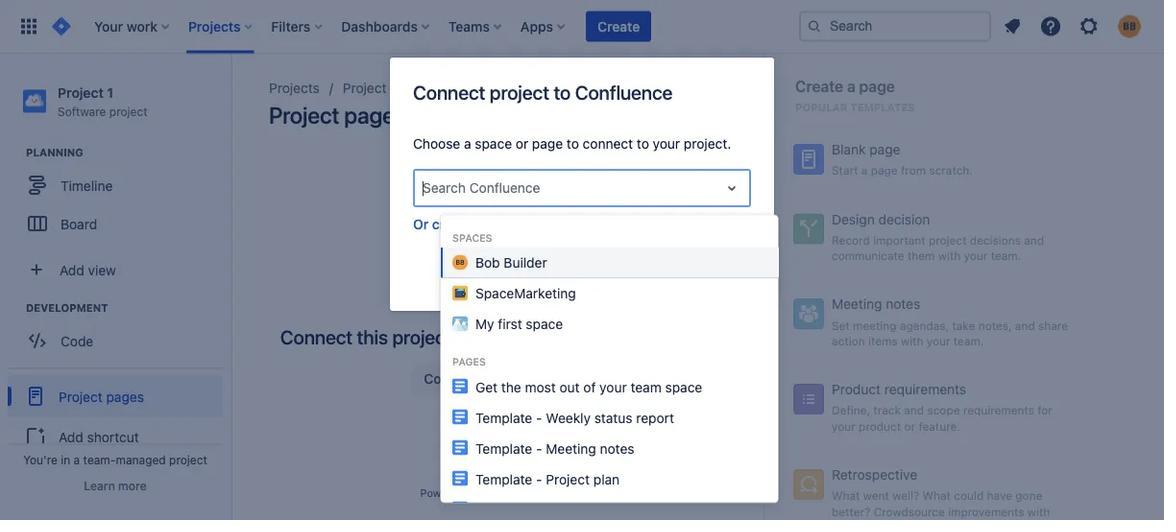 Task type: vqa. For each thing, say whether or not it's contained in the screenshot.
Template - Project plan
yes



Task type: describe. For each thing, give the bounding box(es) containing it.
add
[[59, 429, 83, 445]]

to right connect
[[637, 136, 649, 152]]

project 1 link
[[343, 77, 396, 100]]

create banner
[[0, 0, 1164, 54]]

search image
[[807, 19, 822, 34]]

pages inside group
[[106, 389, 144, 405]]

learn
[[84, 479, 115, 493]]

2 my from the top
[[475, 502, 494, 518]]

or create a new space
[[413, 217, 555, 232]]

project pages link
[[8, 376, 223, 418]]

group containing project pages
[[8, 368, 223, 504]]

space inside button
[[517, 217, 555, 232]]

your inside "connect project to confluence" dialog
[[653, 136, 680, 152]]

0 vertical spatial project pages
[[269, 102, 406, 129]]

1 for project 1 software project
[[107, 85, 113, 100]]

space down "spacemarketing"
[[525, 316, 562, 332]]

connect for connect to confluence
[[424, 371, 478, 387]]

development
[[26, 302, 108, 315]]

open image
[[720, 177, 743, 200]]

you're
[[23, 453, 58, 467]]

project down the projects link
[[269, 102, 339, 129]]

learn more button
[[84, 478, 147, 494]]

software
[[58, 104, 106, 118]]

choose a space or page to connect to your project.
[[413, 136, 731, 152]]

popular
[[795, 101, 848, 114]]

add shortcut button
[[8, 418, 223, 456]]

page inside "connect project to confluence" dialog
[[532, 136, 563, 152]]

page inside create a page popular templates
[[859, 77, 895, 96]]

code
[[61, 333, 93, 349]]

template for template - weekly status report
[[475, 410, 532, 426]]

to inside 'connect to confluence' button
[[481, 371, 494, 387]]

out
[[559, 379, 579, 395]]

plan
[[593, 471, 619, 487]]

1 horizontal spatial or
[[649, 326, 667, 348]]

template for template - meeting notes
[[475, 441, 532, 456]]

primary element
[[12, 0, 799, 53]]

bob
[[475, 255, 500, 270]]

choose
[[413, 136, 460, 152]]

template - project plan
[[475, 471, 619, 487]]

this
[[357, 326, 388, 348]]

project inside dialog
[[490, 81, 549, 103]]

notes
[[599, 441, 634, 456]]

template - weekly status report
[[475, 410, 674, 426]]

- for meeting
[[536, 441, 542, 456]]

project.
[[684, 136, 731, 152]]

project inside project pages link
[[59, 389, 103, 405]]

to left connect
[[567, 136, 579, 152]]

2 my first space from the top
[[475, 502, 562, 518]]

templates
[[850, 101, 915, 114]]

board link
[[10, 205, 221, 243]]

project inside project 1 software project
[[58, 85, 104, 100]]

connect to confluence
[[424, 371, 570, 387]]

Search field
[[799, 11, 991, 42]]

0 horizontal spatial project pages
[[59, 389, 144, 405]]

meeting
[[545, 441, 596, 456]]

status
[[594, 410, 632, 426]]

project 1 software project
[[58, 85, 148, 118]]

planning
[[26, 147, 83, 159]]

connect for connect project to confluence
[[413, 81, 485, 103]]

project inside project 1 software project
[[109, 104, 148, 118]]

by
[[467, 487, 479, 499]]



Task type: locate. For each thing, give the bounding box(es) containing it.
get the most out of your team space
[[475, 379, 702, 395]]

0 vertical spatial template
[[475, 410, 532, 426]]

- for project
[[536, 471, 542, 487]]

page image for get the most out of your team space
[[452, 379, 467, 394]]

page image down 'connect to confluence' button
[[452, 409, 467, 425]]

1 vertical spatial pages
[[106, 389, 144, 405]]

1 horizontal spatial pages
[[344, 102, 406, 129]]

a up popular
[[847, 77, 855, 96]]

new
[[487, 217, 513, 232]]

create inside create a page popular templates
[[795, 77, 843, 96]]

project right the software
[[109, 104, 148, 118]]

1 vertical spatial connect
[[280, 326, 353, 348]]

to
[[554, 81, 571, 103], [567, 136, 579, 152], [637, 136, 649, 152], [456, 326, 473, 348], [481, 371, 494, 387]]

your left the project.
[[653, 136, 680, 152]]

page up report
[[671, 326, 714, 348]]

connect for connect this project to a confluence space or page
[[280, 326, 353, 348]]

template down 'the'
[[475, 410, 532, 426]]

0 vertical spatial your
[[653, 136, 680, 152]]

project up add
[[59, 389, 103, 405]]

1 my first space from the top
[[475, 316, 562, 332]]

page image for template - weekly status report
[[452, 409, 467, 425]]

projects link
[[269, 77, 320, 100]]

project pages
[[269, 102, 406, 129], [59, 389, 144, 405]]

3 template from the top
[[475, 471, 532, 487]]

2 page image from the top
[[452, 409, 467, 425]]

shortcut
[[87, 429, 139, 445]]

pages up 'add shortcut' button
[[106, 389, 144, 405]]

space right team
[[665, 379, 702, 395]]

to up choose a space or page to connect to your project.
[[554, 81, 571, 103]]

or create a new space button
[[413, 215, 555, 234]]

project right the this
[[392, 326, 452, 348]]

my
[[475, 316, 494, 332], [475, 502, 494, 518]]

1 horizontal spatial 1
[[390, 80, 396, 96]]

page image for template - project plan
[[452, 471, 467, 486]]

space up team
[[594, 326, 645, 348]]

template for template - project plan
[[475, 471, 532, 487]]

1 up the "timeline" 'link'
[[107, 85, 113, 100]]

confluence inside 'connect to confluence' button
[[498, 371, 570, 387]]

0 vertical spatial pages
[[344, 102, 406, 129]]

0 vertical spatial connect
[[413, 81, 485, 103]]

0 vertical spatial my first space
[[475, 316, 562, 332]]

powered by
[[420, 487, 479, 499]]

space up "search confluence"
[[475, 136, 512, 152]]

timeline
[[61, 177, 113, 193]]

first
[[497, 316, 522, 332], [497, 502, 522, 518]]

0 vertical spatial or
[[516, 136, 528, 152]]

page image down powered by
[[452, 502, 467, 517]]

search confluence
[[423, 180, 540, 196]]

0 horizontal spatial your
[[599, 379, 626, 395]]

or inside "connect project to confluence" dialog
[[516, 136, 528, 152]]

1 page image from the top
[[452, 379, 467, 394]]

connect
[[413, 81, 485, 103], [280, 326, 353, 348], [424, 371, 478, 387]]

weekly
[[545, 410, 590, 426]]

2 vertical spatial -
[[536, 471, 542, 487]]

group
[[8, 368, 223, 504]]

my down "by"
[[475, 502, 494, 518]]

a right choose
[[464, 136, 471, 152]]

template
[[475, 410, 532, 426], [475, 441, 532, 456], [475, 471, 532, 487]]

first down template - project plan
[[497, 502, 522, 518]]

create for create
[[597, 18, 640, 34]]

pages
[[344, 102, 406, 129], [106, 389, 144, 405]]

2 - from the top
[[536, 441, 542, 456]]

create
[[432, 217, 472, 232]]

connect to confluence button
[[412, 364, 582, 395]]

0 vertical spatial -
[[536, 410, 542, 426]]

2 template from the top
[[475, 441, 532, 456]]

or
[[516, 136, 528, 152], [649, 326, 667, 348]]

2 first from the top
[[497, 502, 522, 518]]

1 horizontal spatial your
[[653, 136, 680, 152]]

spacemarketing
[[475, 285, 576, 301]]

0 horizontal spatial page
[[532, 136, 563, 152]]

managed
[[116, 453, 166, 467]]

1 vertical spatial or
[[649, 326, 667, 348]]

1 inside project 1 link
[[390, 80, 396, 96]]

a inside button
[[476, 217, 483, 232]]

my first space down "spacemarketing"
[[475, 316, 562, 332]]

-
[[536, 410, 542, 426], [536, 441, 542, 456], [536, 471, 542, 487]]

connect project to confluence
[[413, 81, 673, 103]]

space down template - project plan
[[525, 502, 562, 518]]

board
[[61, 216, 97, 232]]

1 vertical spatial my
[[475, 502, 494, 518]]

create
[[597, 18, 640, 34], [795, 77, 843, 96]]

page image
[[452, 379, 467, 394], [452, 409, 467, 425], [452, 471, 467, 486]]

1 horizontal spatial page
[[671, 326, 714, 348]]

add shortcut
[[59, 429, 139, 445]]

or
[[413, 217, 429, 232]]

create for create a page popular templates
[[795, 77, 843, 96]]

0 vertical spatial create
[[597, 18, 640, 34]]

connect project to confluence dialog
[[390, 58, 774, 311]]

1 inside project 1 software project
[[107, 85, 113, 100]]

2 vertical spatial template
[[475, 471, 532, 487]]

1 horizontal spatial create
[[795, 77, 843, 96]]

projects
[[269, 80, 320, 96]]

the
[[501, 379, 521, 395]]

page image
[[452, 440, 467, 456], [452, 502, 467, 517]]

3 page image from the top
[[452, 471, 467, 486]]

a right in
[[74, 453, 80, 467]]

my up pages
[[475, 316, 494, 332]]

2 vertical spatial page
[[671, 326, 714, 348]]

project up the software
[[58, 85, 104, 100]]

2 horizontal spatial page
[[859, 77, 895, 96]]

1 vertical spatial first
[[497, 502, 522, 518]]

connect up choose
[[413, 81, 485, 103]]

1 first from the top
[[497, 316, 522, 332]]

learn more
[[84, 479, 147, 493]]

project
[[343, 80, 387, 96], [58, 85, 104, 100], [269, 102, 339, 129], [59, 389, 103, 405], [545, 471, 589, 487]]

builder
[[503, 255, 547, 270]]

most
[[524, 379, 555, 395]]

connect inside button
[[424, 371, 478, 387]]

bob builder
[[475, 255, 547, 270]]

0 horizontal spatial or
[[516, 136, 528, 152]]

a
[[847, 77, 855, 96], [464, 136, 471, 152], [476, 217, 483, 232], [478, 326, 488, 348], [74, 453, 80, 467]]

1 down primary "element"
[[390, 80, 396, 96]]

0 horizontal spatial 1
[[107, 85, 113, 100]]

- left weekly
[[536, 410, 542, 426]]

space right new
[[517, 217, 555, 232]]

pages down project 1 link
[[344, 102, 406, 129]]

project right projects at the top left of the page
[[343, 80, 387, 96]]

in
[[61, 453, 70, 467]]

connect inside dialog
[[413, 81, 485, 103]]

1 vertical spatial my first space
[[475, 502, 562, 518]]

planning group
[[10, 145, 230, 249]]

spaces
[[452, 232, 492, 243]]

a up pages
[[478, 326, 488, 348]]

or down connect project to confluence
[[516, 136, 528, 152]]

a left new
[[476, 217, 483, 232]]

template - meeting notes
[[475, 441, 634, 456]]

1 vertical spatial project pages
[[59, 389, 144, 405]]

- up template - project plan
[[536, 441, 542, 456]]

jira software image
[[50, 15, 73, 38], [50, 15, 73, 38]]

0 horizontal spatial pages
[[106, 389, 144, 405]]

0 vertical spatial page image
[[452, 379, 467, 394]]

cancel button
[[604, 257, 671, 288]]

page down connect project to confluence
[[532, 136, 563, 152]]

1 my from the top
[[475, 316, 494, 332]]

1 vertical spatial template
[[475, 441, 532, 456]]

first down "spacemarketing"
[[497, 316, 522, 332]]

my first space
[[475, 316, 562, 332], [475, 502, 562, 518]]

powered
[[420, 487, 464, 499]]

page image down pages
[[452, 379, 467, 394]]

1 vertical spatial page image
[[452, 502, 467, 517]]

page
[[859, 77, 895, 96], [532, 136, 563, 152], [671, 326, 714, 348]]

connect this project to a confluence space or page
[[280, 326, 714, 348]]

template up template - project plan
[[475, 441, 532, 456]]

- for weekly
[[536, 410, 542, 426]]

0 vertical spatial first
[[497, 316, 522, 332]]

1 page image from the top
[[452, 440, 467, 456]]

2 page image from the top
[[452, 502, 467, 517]]

project 1
[[343, 80, 396, 96]]

1 vertical spatial page
[[532, 136, 563, 152]]

of
[[583, 379, 595, 395]]

1 vertical spatial page image
[[452, 409, 467, 425]]

create a page popular templates
[[795, 77, 915, 114]]

1 vertical spatial -
[[536, 441, 542, 456]]

project up choose a space or page to connect to your project.
[[490, 81, 549, 103]]

development group
[[10, 301, 230, 366]]

cancel
[[615, 265, 659, 280]]

confluence
[[575, 81, 673, 103], [469, 180, 540, 196], [492, 326, 590, 348], [498, 371, 570, 387]]

project down meeting on the bottom of page
[[545, 471, 589, 487]]

to left 'the'
[[481, 371, 494, 387]]

1 vertical spatial create
[[795, 77, 843, 96]]

search
[[423, 180, 466, 196]]

1 horizontal spatial project pages
[[269, 102, 406, 129]]

1 vertical spatial your
[[599, 379, 626, 395]]

page image up powered by
[[452, 471, 467, 486]]

page up templates
[[859, 77, 895, 96]]

report
[[636, 410, 674, 426]]

page image for my first space
[[452, 502, 467, 517]]

connect down pages
[[424, 371, 478, 387]]

0 horizontal spatial create
[[597, 18, 640, 34]]

your right of
[[599, 379, 626, 395]]

project right managed
[[169, 453, 207, 467]]

team
[[630, 379, 661, 395]]

pages
[[452, 356, 485, 368]]

template down the template - meeting notes
[[475, 471, 532, 487]]

create inside create button
[[597, 18, 640, 34]]

you're in a team-managed project
[[23, 453, 207, 467]]

- down the template - meeting notes
[[536, 471, 542, 487]]

confluence image
[[490, 485, 566, 501], [490, 485, 566, 501]]

or up team
[[649, 326, 667, 348]]

page image for template - meeting notes
[[452, 440, 467, 456]]

more
[[118, 479, 147, 493]]

0 vertical spatial my
[[475, 316, 494, 332]]

2 vertical spatial page image
[[452, 471, 467, 486]]

create button
[[586, 11, 651, 42]]

0 vertical spatial page
[[859, 77, 895, 96]]

1 for project 1
[[390, 80, 396, 96]]

timeline link
[[10, 166, 221, 205]]

project inside project 1 link
[[343, 80, 387, 96]]

project pages down project 1 link
[[269, 102, 406, 129]]

to up pages
[[456, 326, 473, 348]]

1 template from the top
[[475, 410, 532, 426]]

my first space down template - project plan
[[475, 502, 562, 518]]

connect left the this
[[280, 326, 353, 348]]

a inside create a page popular templates
[[847, 77, 855, 96]]

code link
[[10, 322, 221, 360]]

connect
[[583, 136, 633, 152]]

project pages up add shortcut
[[59, 389, 144, 405]]

team-
[[83, 453, 116, 467]]

0 vertical spatial page image
[[452, 440, 467, 456]]

get
[[475, 379, 497, 395]]

project
[[490, 81, 549, 103], [109, 104, 148, 118], [392, 326, 452, 348], [169, 453, 207, 467]]

space
[[475, 136, 512, 152], [517, 217, 555, 232], [525, 316, 562, 332], [594, 326, 645, 348], [665, 379, 702, 395], [525, 502, 562, 518]]

3 - from the top
[[536, 471, 542, 487]]

1
[[390, 80, 396, 96], [107, 85, 113, 100]]

1 - from the top
[[536, 410, 542, 426]]

page image up powered by
[[452, 440, 467, 456]]

your
[[653, 136, 680, 152], [599, 379, 626, 395]]

2 vertical spatial connect
[[424, 371, 478, 387]]



